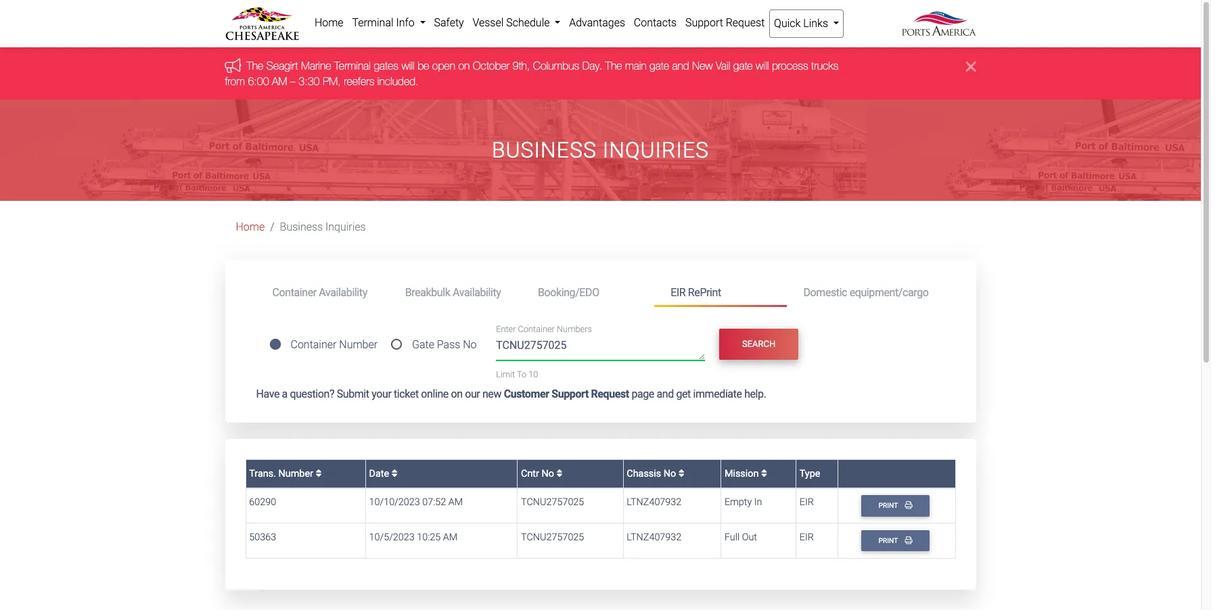 Task type: describe. For each thing, give the bounding box(es) containing it.
our
[[465, 388, 480, 401]]

am for 10/5/2023 10:25 am
[[443, 532, 458, 544]]

schedule
[[507, 16, 550, 29]]

main
[[626, 60, 647, 72]]

new
[[483, 388, 502, 401]]

60290
[[249, 497, 276, 509]]

safety link
[[430, 9, 469, 37]]

have
[[256, 388, 280, 401]]

1 vertical spatial home link
[[236, 221, 265, 234]]

trans.
[[249, 468, 276, 480]]

enter container numbers
[[496, 325, 592, 335]]

sort image for cntr no
[[557, 469, 563, 479]]

a
[[282, 388, 288, 401]]

0 vertical spatial business inquiries
[[492, 137, 710, 163]]

links
[[804, 17, 829, 30]]

search
[[743, 339, 776, 350]]

am for 10/10/2023 07:52 am
[[449, 497, 463, 509]]

10/10/2023
[[369, 497, 420, 509]]

online
[[421, 388, 449, 401]]

1 vertical spatial and
[[657, 388, 674, 401]]

vessel schedule link
[[469, 9, 565, 37]]

day.
[[583, 60, 603, 72]]

0 horizontal spatial home
[[236, 221, 265, 234]]

the seagirt marine terminal gates will be open on october 9th, columbus day. the main gate and new vail gate will process trucks from 6:00 am – 3:30 pm, reefers included. alert
[[0, 48, 1202, 100]]

–
[[290, 75, 296, 87]]

date
[[369, 468, 392, 480]]

0 horizontal spatial no
[[463, 339, 477, 351]]

gates
[[374, 60, 399, 72]]

page
[[632, 388, 655, 401]]

domestic equipment/cargo link
[[788, 280, 945, 305]]

the seagirt marine terminal gates will be open on october 9th, columbus day. the main gate and new vail gate will process trucks from 6:00 am – 3:30 pm, reefers included. link
[[225, 60, 839, 87]]

eir inside eir reprint link
[[671, 286, 686, 299]]

chassis no
[[627, 468, 679, 480]]

safety
[[434, 16, 464, 29]]

from
[[225, 75, 245, 87]]

immediate
[[694, 388, 742, 401]]

full
[[725, 532, 740, 544]]

10:25
[[417, 532, 441, 544]]

2 gate from the left
[[734, 60, 753, 72]]

reefers
[[344, 75, 375, 87]]

close image
[[966, 58, 977, 75]]

container availability link
[[256, 280, 389, 305]]

sort image for trans. number
[[316, 469, 322, 479]]

tcnu2757025 for 10/5/2023 10:25 am
[[521, 532, 584, 544]]

enter
[[496, 325, 516, 335]]

breakbulk availability link
[[389, 280, 522, 305]]

your
[[372, 388, 392, 401]]

terminal info link
[[348, 9, 430, 37]]

vessel schedule
[[473, 16, 553, 29]]

contacts
[[634, 16, 677, 29]]

numbers
[[557, 325, 592, 335]]

ticket
[[394, 388, 419, 401]]

vessel
[[473, 16, 504, 29]]

terminal info
[[352, 16, 417, 29]]

domestic
[[804, 286, 848, 299]]

10/5/2023 10:25 am
[[369, 532, 458, 544]]

10/10/2023 07:52 am
[[369, 497, 463, 509]]

vail
[[716, 60, 731, 72]]

chassis no link
[[627, 468, 685, 480]]

1 horizontal spatial support
[[686, 16, 724, 29]]

trucks
[[812, 60, 839, 72]]

quick
[[775, 17, 801, 30]]

customer support request link
[[504, 388, 630, 401]]

mission link
[[725, 468, 768, 480]]

to
[[517, 369, 527, 380]]

tcnu2757025 for 10/10/2023 07:52 am
[[521, 497, 584, 509]]

availability for container availability
[[319, 286, 368, 299]]

0 horizontal spatial business inquiries
[[280, 221, 366, 234]]

contacts link
[[630, 9, 681, 37]]

question?
[[290, 388, 335, 401]]

print image for full out
[[906, 537, 913, 544]]

no for chassis no
[[664, 468, 677, 480]]

out
[[742, 532, 758, 544]]

bullhorn image
[[225, 58, 247, 73]]

eir for empty in
[[800, 497, 814, 509]]

0 vertical spatial business
[[492, 137, 597, 163]]

print link for full out
[[862, 531, 930, 552]]

container for container number
[[291, 339, 337, 351]]

gate pass no
[[412, 339, 477, 351]]

container number
[[291, 339, 378, 351]]

print for out
[[879, 537, 900, 546]]

1 vertical spatial container
[[518, 325, 555, 335]]

advantages link
[[565, 9, 630, 37]]

eir reprint
[[671, 286, 722, 299]]

availability for breakbulk availability
[[453, 286, 501, 299]]

included.
[[378, 75, 419, 87]]

breakbulk
[[405, 286, 451, 299]]

9th,
[[513, 60, 530, 72]]

on inside the seagirt marine terminal gates will be open on october 9th, columbus day. the main gate and new vail gate will process trucks from 6:00 am – 3:30 pm, reefers included.
[[459, 60, 470, 72]]

0 vertical spatial home
[[315, 16, 344, 29]]



Task type: vqa. For each thing, say whether or not it's contained in the screenshot.
Limit to 50
no



Task type: locate. For each thing, give the bounding box(es) containing it.
0 horizontal spatial sort image
[[316, 469, 322, 479]]

1 vertical spatial request
[[591, 388, 630, 401]]

3:30
[[299, 75, 320, 87]]

0 horizontal spatial inquiries
[[326, 221, 366, 234]]

1 print link from the top
[[862, 496, 930, 517]]

sort image right cntr
[[557, 469, 563, 479]]

no right pass
[[463, 339, 477, 351]]

sort image for date
[[392, 469, 398, 479]]

0 vertical spatial terminal
[[352, 16, 394, 29]]

number up the submit
[[339, 339, 378, 351]]

2 horizontal spatial sort image
[[679, 469, 685, 479]]

print image
[[906, 502, 913, 509], [906, 537, 913, 544]]

0 horizontal spatial will
[[402, 60, 415, 72]]

seagirt
[[267, 60, 298, 72]]

sort image
[[316, 469, 322, 479], [557, 469, 563, 479], [679, 469, 685, 479]]

2 vertical spatial eir
[[800, 532, 814, 544]]

reprint
[[688, 286, 722, 299]]

and inside the seagirt marine terminal gates will be open on october 9th, columbus day. the main gate and new vail gate will process trucks from 6:00 am – 3:30 pm, reefers included.
[[673, 60, 690, 72]]

and left "new"
[[673, 60, 690, 72]]

sort image inside chassis no link
[[679, 469, 685, 479]]

0 vertical spatial eir
[[671, 286, 686, 299]]

gate
[[412, 339, 435, 351]]

number right trans.
[[279, 468, 313, 480]]

gate
[[650, 60, 670, 72], [734, 60, 753, 72]]

print link
[[862, 496, 930, 517], [862, 531, 930, 552]]

10
[[529, 369, 539, 380]]

print link for empty in
[[862, 496, 930, 517]]

cntr no
[[521, 468, 557, 480]]

have a question? submit your ticket online on our new customer support request page and get immediate help.
[[256, 388, 767, 401]]

50363
[[249, 532, 276, 544]]

support request link
[[681, 9, 770, 37]]

sort image up the "in"
[[762, 469, 768, 479]]

10/5/2023
[[369, 532, 415, 544]]

0 horizontal spatial sort image
[[392, 469, 398, 479]]

availability up enter
[[453, 286, 501, 299]]

0 horizontal spatial gate
[[650, 60, 670, 72]]

empty
[[725, 497, 752, 509]]

eir down 'type'
[[800, 497, 814, 509]]

0 vertical spatial print
[[879, 502, 900, 511]]

will left be
[[402, 60, 415, 72]]

1 horizontal spatial availability
[[453, 286, 501, 299]]

2 will from the left
[[756, 60, 769, 72]]

will
[[402, 60, 415, 72], [756, 60, 769, 72]]

and left get
[[657, 388, 674, 401]]

2 ltnz407932 from the top
[[627, 532, 682, 544]]

terminal up the reefers
[[334, 60, 371, 72]]

1 vertical spatial print
[[879, 537, 900, 546]]

pass
[[437, 339, 461, 351]]

cntr
[[521, 468, 540, 480]]

0 vertical spatial container
[[272, 286, 317, 299]]

sort image right trans.
[[316, 469, 322, 479]]

booking/edo link
[[522, 280, 655, 305]]

2 tcnu2757025 from the top
[[521, 532, 584, 544]]

1 gate from the left
[[650, 60, 670, 72]]

0 vertical spatial support
[[686, 16, 724, 29]]

and
[[673, 60, 690, 72], [657, 388, 674, 401]]

sort image inside "cntr no" 'link'
[[557, 469, 563, 479]]

Enter Container Numbers text field
[[496, 338, 705, 361]]

0 vertical spatial ltnz407932
[[627, 497, 682, 509]]

2 sort image from the left
[[762, 469, 768, 479]]

chassis
[[627, 468, 662, 480]]

sort image inside "date" link
[[392, 469, 398, 479]]

1 vertical spatial print image
[[906, 537, 913, 544]]

eir
[[671, 286, 686, 299], [800, 497, 814, 509], [800, 532, 814, 544]]

2 vertical spatial am
[[443, 532, 458, 544]]

1 vertical spatial eir
[[800, 497, 814, 509]]

container
[[272, 286, 317, 299], [518, 325, 555, 335], [291, 339, 337, 351]]

open
[[432, 60, 456, 72]]

quick links
[[775, 17, 831, 30]]

booking/edo
[[538, 286, 600, 299]]

1 horizontal spatial sort image
[[762, 469, 768, 479]]

1 horizontal spatial business
[[492, 137, 597, 163]]

1 horizontal spatial sort image
[[557, 469, 563, 479]]

request left quick in the right top of the page
[[726, 16, 765, 29]]

0 vertical spatial number
[[339, 339, 378, 351]]

availability up container number at bottom left
[[319, 286, 368, 299]]

mission
[[725, 468, 762, 480]]

eir right out
[[800, 532, 814, 544]]

request inside support request link
[[726, 16, 765, 29]]

6:00
[[248, 75, 269, 87]]

number
[[339, 339, 378, 351], [279, 468, 313, 480]]

gate right vail
[[734, 60, 753, 72]]

1 vertical spatial print link
[[862, 531, 930, 552]]

terminal left info
[[352, 16, 394, 29]]

date link
[[369, 468, 398, 480]]

customer
[[504, 388, 549, 401]]

am left –
[[272, 75, 287, 87]]

quick links link
[[770, 9, 844, 38]]

will left process at the right of page
[[756, 60, 769, 72]]

0 vertical spatial print image
[[906, 502, 913, 509]]

home link
[[310, 9, 348, 37], [236, 221, 265, 234]]

ltnz407932 for empty
[[627, 497, 682, 509]]

1 ltnz407932 from the top
[[627, 497, 682, 509]]

2 vertical spatial container
[[291, 339, 337, 351]]

the
[[247, 60, 264, 72], [606, 60, 623, 72]]

cntr no link
[[521, 468, 563, 480]]

support right customer
[[552, 388, 589, 401]]

3 sort image from the left
[[679, 469, 685, 479]]

in
[[755, 497, 763, 509]]

1 vertical spatial ltnz407932
[[627, 532, 682, 544]]

0 horizontal spatial business
[[280, 221, 323, 234]]

1 horizontal spatial the
[[606, 60, 623, 72]]

business
[[492, 137, 597, 163], [280, 221, 323, 234]]

request
[[726, 16, 765, 29], [591, 388, 630, 401]]

sort image inside trans. number link
[[316, 469, 322, 479]]

sort image for mission
[[762, 469, 768, 479]]

no right chassis
[[664, 468, 677, 480]]

0 horizontal spatial request
[[591, 388, 630, 401]]

sort image up 10/10/2023
[[392, 469, 398, 479]]

1 vertical spatial support
[[552, 388, 589, 401]]

0 vertical spatial print link
[[862, 496, 930, 517]]

am right 07:52
[[449, 497, 463, 509]]

0 vertical spatial and
[[673, 60, 690, 72]]

1 vertical spatial terminal
[[334, 60, 371, 72]]

domestic equipment/cargo
[[804, 286, 929, 299]]

no for cntr no
[[542, 468, 554, 480]]

1 horizontal spatial number
[[339, 339, 378, 351]]

print image for empty in
[[906, 502, 913, 509]]

on left our
[[451, 388, 463, 401]]

2 availability from the left
[[453, 286, 501, 299]]

0 horizontal spatial home link
[[236, 221, 265, 234]]

support request
[[686, 16, 765, 29]]

submit
[[337, 388, 369, 401]]

number for container number
[[339, 339, 378, 351]]

0 vertical spatial home link
[[310, 9, 348, 37]]

eir left reprint
[[671, 286, 686, 299]]

trans. number link
[[249, 468, 322, 480]]

1 vertical spatial business
[[280, 221, 323, 234]]

container availability
[[272, 286, 368, 299]]

1 will from the left
[[402, 60, 415, 72]]

1 print from the top
[[879, 502, 900, 511]]

limit
[[496, 369, 515, 380]]

1 the from the left
[[247, 60, 264, 72]]

2 horizontal spatial no
[[664, 468, 677, 480]]

1 vertical spatial tcnu2757025
[[521, 532, 584, 544]]

container for container availability
[[272, 286, 317, 299]]

type
[[800, 468, 821, 480]]

1 vertical spatial am
[[449, 497, 463, 509]]

home
[[315, 16, 344, 29], [236, 221, 265, 234]]

number for trans. number
[[279, 468, 313, 480]]

help.
[[745, 388, 767, 401]]

am inside the seagirt marine terminal gates will be open on october 9th, columbus day. the main gate and new vail gate will process trucks from 6:00 am – 3:30 pm, reefers included.
[[272, 75, 287, 87]]

1 vertical spatial business inquiries
[[280, 221, 366, 234]]

1 vertical spatial number
[[279, 468, 313, 480]]

process
[[772, 60, 809, 72]]

terminal
[[352, 16, 394, 29], [334, 60, 371, 72]]

1 print image from the top
[[906, 502, 913, 509]]

2 print link from the top
[[862, 531, 930, 552]]

sort image inside mission 'link'
[[762, 469, 768, 479]]

1 sort image from the left
[[316, 469, 322, 479]]

0 horizontal spatial the
[[247, 60, 264, 72]]

be
[[418, 60, 429, 72]]

1 tcnu2757025 from the top
[[521, 497, 584, 509]]

get
[[677, 388, 691, 401]]

columbus
[[533, 60, 580, 72]]

1 horizontal spatial request
[[726, 16, 765, 29]]

2 print from the top
[[879, 537, 900, 546]]

terminal inside the seagirt marine terminal gates will be open on october 9th, columbus day. the main gate and new vail gate will process trucks from 6:00 am – 3:30 pm, reefers included.
[[334, 60, 371, 72]]

container up question?
[[291, 339, 337, 351]]

empty in
[[725, 497, 763, 509]]

container right enter
[[518, 325, 555, 335]]

availability
[[319, 286, 368, 299], [453, 286, 501, 299]]

info
[[396, 16, 415, 29]]

1 vertical spatial home
[[236, 221, 265, 234]]

1 horizontal spatial business inquiries
[[492, 137, 710, 163]]

the right "day."
[[606, 60, 623, 72]]

full out
[[725, 532, 758, 544]]

1 availability from the left
[[319, 286, 368, 299]]

1 horizontal spatial inquiries
[[603, 137, 710, 163]]

the up 6:00
[[247, 60, 264, 72]]

0 vertical spatial inquiries
[[603, 137, 710, 163]]

gate right main
[[650, 60, 670, 72]]

1 horizontal spatial home
[[315, 16, 344, 29]]

sort image for chassis no
[[679, 469, 685, 479]]

1 sort image from the left
[[392, 469, 398, 479]]

the seagirt marine terminal gates will be open on october 9th, columbus day. the main gate and new vail gate will process trucks from 6:00 am – 3:30 pm, reefers included.
[[225, 60, 839, 87]]

1 horizontal spatial home link
[[310, 9, 348, 37]]

marine
[[301, 60, 331, 72]]

0 horizontal spatial number
[[279, 468, 313, 480]]

limit to 10
[[496, 369, 539, 380]]

1 vertical spatial inquiries
[[326, 221, 366, 234]]

1 horizontal spatial will
[[756, 60, 769, 72]]

1 horizontal spatial gate
[[734, 60, 753, 72]]

07:52
[[423, 497, 446, 509]]

0 horizontal spatial availability
[[319, 286, 368, 299]]

sort image
[[392, 469, 398, 479], [762, 469, 768, 479]]

container up container number at bottom left
[[272, 286, 317, 299]]

equipment/cargo
[[850, 286, 929, 299]]

0 horizontal spatial support
[[552, 388, 589, 401]]

0 vertical spatial request
[[726, 16, 765, 29]]

2 the from the left
[[606, 60, 623, 72]]

1 vertical spatial on
[[451, 388, 463, 401]]

eir for full out
[[800, 532, 814, 544]]

eir reprint link
[[655, 280, 788, 307]]

inquiries
[[603, 137, 710, 163], [326, 221, 366, 234]]

am right 10:25
[[443, 532, 458, 544]]

2 sort image from the left
[[557, 469, 563, 479]]

print for in
[[879, 502, 900, 511]]

support up "new"
[[686, 16, 724, 29]]

0 vertical spatial on
[[459, 60, 470, 72]]

no
[[463, 339, 477, 351], [542, 468, 554, 480], [664, 468, 677, 480]]

ltnz407932 for full
[[627, 532, 682, 544]]

trans. number
[[249, 468, 316, 480]]

on right the open
[[459, 60, 470, 72]]

1 horizontal spatial no
[[542, 468, 554, 480]]

sort image right chassis
[[679, 469, 685, 479]]

0 vertical spatial tcnu2757025
[[521, 497, 584, 509]]

no right cntr
[[542, 468, 554, 480]]

0 vertical spatial am
[[272, 75, 287, 87]]

2 print image from the top
[[906, 537, 913, 544]]

request left page
[[591, 388, 630, 401]]

breakbulk availability
[[405, 286, 501, 299]]

search button
[[720, 329, 799, 360]]



